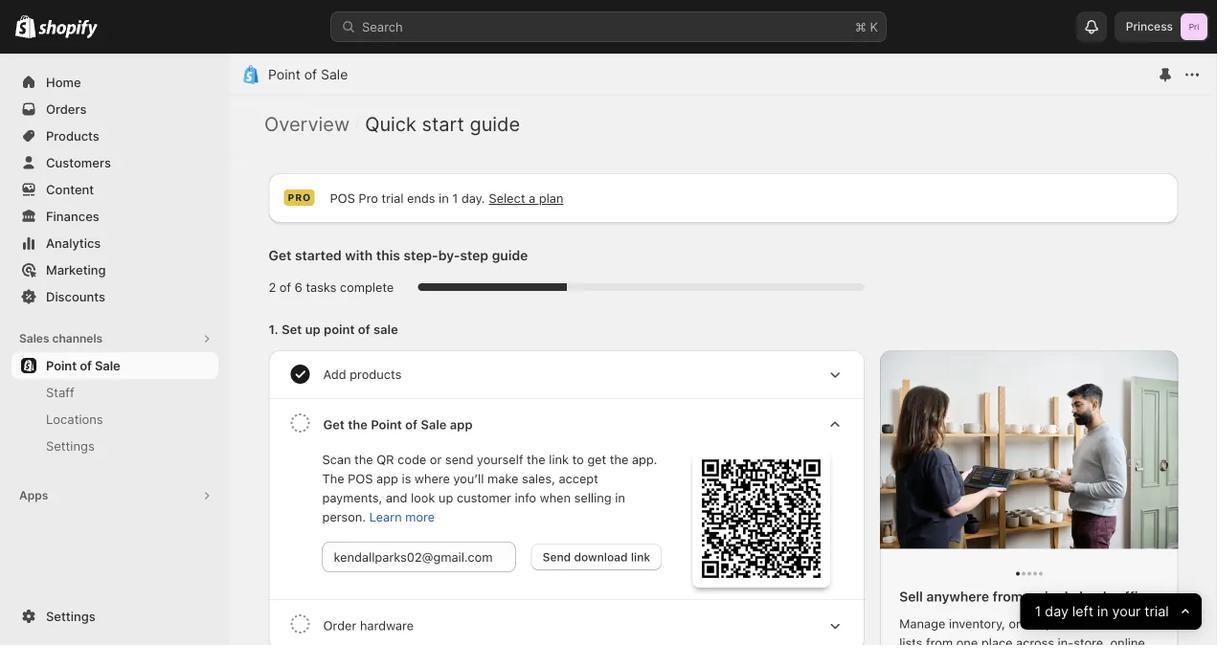 Task type: locate. For each thing, give the bounding box(es) containing it.
of up overview
[[304, 67, 317, 83]]

0 vertical spatial point
[[268, 67, 300, 83]]

point of sale
[[268, 67, 348, 83], [46, 358, 120, 373]]

shopify image
[[15, 15, 36, 38]]

products link
[[11, 123, 218, 149]]

point of sale link down "channels" on the left bottom
[[11, 352, 218, 379]]

0 vertical spatial settings link
[[11, 433, 218, 460]]

1 vertical spatial settings
[[46, 609, 95, 624]]

marketing link
[[11, 257, 218, 283]]

0 vertical spatial sale
[[321, 67, 348, 83]]

1 vertical spatial of
[[80, 358, 92, 373]]

point inside "point of sale" "link"
[[46, 358, 77, 373]]

0 horizontal spatial point
[[46, 358, 77, 373]]

discounts link
[[11, 283, 218, 310]]

settings
[[46, 439, 95, 453], [46, 609, 95, 624]]

point
[[268, 67, 300, 83], [46, 358, 77, 373]]

0 horizontal spatial sale
[[95, 358, 120, 373]]

analytics
[[46, 236, 101, 250]]

point of sale down "channels" on the left bottom
[[46, 358, 120, 373]]

1 horizontal spatial point of sale link
[[268, 67, 348, 83]]

0 horizontal spatial point of sale
[[46, 358, 120, 373]]

quick
[[365, 112, 416, 136]]

point right icon for point of sale
[[268, 67, 300, 83]]

in
[[1097, 604, 1109, 620]]

point of sale up overview
[[268, 67, 348, 83]]

orders
[[46, 101, 87, 116]]

overview
[[264, 112, 350, 136]]

1 vertical spatial sale
[[95, 358, 120, 373]]

marketing
[[46, 262, 106, 277]]

2 settings from the top
[[46, 609, 95, 624]]

1 vertical spatial point of sale link
[[11, 352, 218, 379]]

point down sales channels
[[46, 358, 77, 373]]

channels
[[52, 332, 103, 346]]

of down "channels" on the left bottom
[[80, 358, 92, 373]]

of inside "link"
[[80, 358, 92, 373]]

1 vertical spatial point of sale
[[46, 358, 120, 373]]

princess
[[1126, 20, 1173, 34]]

sales channels
[[19, 332, 103, 346]]

settings link
[[11, 433, 218, 460], [11, 603, 218, 630]]

0 vertical spatial settings
[[46, 439, 95, 453]]

princess image
[[1181, 13, 1207, 40]]

1 vertical spatial point
[[46, 358, 77, 373]]

content
[[46, 182, 94, 197]]

1 settings link from the top
[[11, 433, 218, 460]]

sale down sales channels button at left bottom
[[95, 358, 120, 373]]

point of sale link
[[268, 67, 348, 83], [11, 352, 218, 379]]

1
[[1035, 604, 1041, 620]]

of
[[304, 67, 317, 83], [80, 358, 92, 373]]

overview button
[[264, 112, 350, 136]]

1 horizontal spatial of
[[304, 67, 317, 83]]

orders link
[[11, 96, 218, 123]]

1 horizontal spatial point of sale
[[268, 67, 348, 83]]

discounts
[[46, 289, 105, 304]]

guide
[[470, 112, 520, 136]]

sale
[[321, 67, 348, 83], [95, 358, 120, 373]]

0 horizontal spatial of
[[80, 358, 92, 373]]

1 vertical spatial settings link
[[11, 603, 218, 630]]

2 settings link from the top
[[11, 603, 218, 630]]

point of sale link up overview
[[268, 67, 348, 83]]

sale up overview
[[321, 67, 348, 83]]

0 vertical spatial point of sale link
[[268, 67, 348, 83]]

1 day left in your trial
[[1035, 604, 1169, 620]]

customers
[[46, 155, 111, 170]]



Task type: vqa. For each thing, say whether or not it's contained in the screenshot.
Icon for Shop
no



Task type: describe. For each thing, give the bounding box(es) containing it.
content link
[[11, 176, 218, 203]]

your
[[1112, 604, 1141, 620]]

0 horizontal spatial point of sale link
[[11, 352, 218, 379]]

0 vertical spatial point of sale
[[268, 67, 348, 83]]

icon for point of sale image
[[241, 65, 260, 84]]

start
[[422, 112, 464, 136]]

finances
[[46, 209, 99, 224]]

⌘
[[855, 19, 866, 34]]

products
[[46, 128, 99, 143]]

0 vertical spatial of
[[304, 67, 317, 83]]

left
[[1072, 604, 1094, 620]]

1 horizontal spatial point
[[268, 67, 300, 83]]

day
[[1045, 604, 1069, 620]]

1 settings from the top
[[46, 439, 95, 453]]

locations
[[46, 412, 103, 427]]

home link
[[11, 69, 218, 96]]

point of sale inside "point of sale" "link"
[[46, 358, 120, 373]]

staff
[[46, 385, 74, 400]]

k
[[870, 19, 878, 34]]

finances link
[[11, 203, 218, 230]]

analytics link
[[11, 230, 218, 257]]

search
[[362, 19, 403, 34]]

customers link
[[11, 149, 218, 176]]

locations link
[[11, 406, 218, 433]]

⌘ k
[[855, 19, 878, 34]]

apps
[[19, 489, 48, 503]]

1 day left in your trial button
[[1020, 594, 1202, 630]]

sales channels button
[[11, 326, 218, 352]]

quick start guide
[[365, 112, 520, 136]]

apps button
[[11, 483, 218, 509]]

1 horizontal spatial sale
[[321, 67, 348, 83]]

trial
[[1145, 604, 1169, 620]]

staff link
[[11, 379, 218, 406]]

shopify image
[[39, 20, 98, 39]]

home
[[46, 75, 81, 90]]

sale inside "link"
[[95, 358, 120, 373]]

sales
[[19, 332, 49, 346]]



